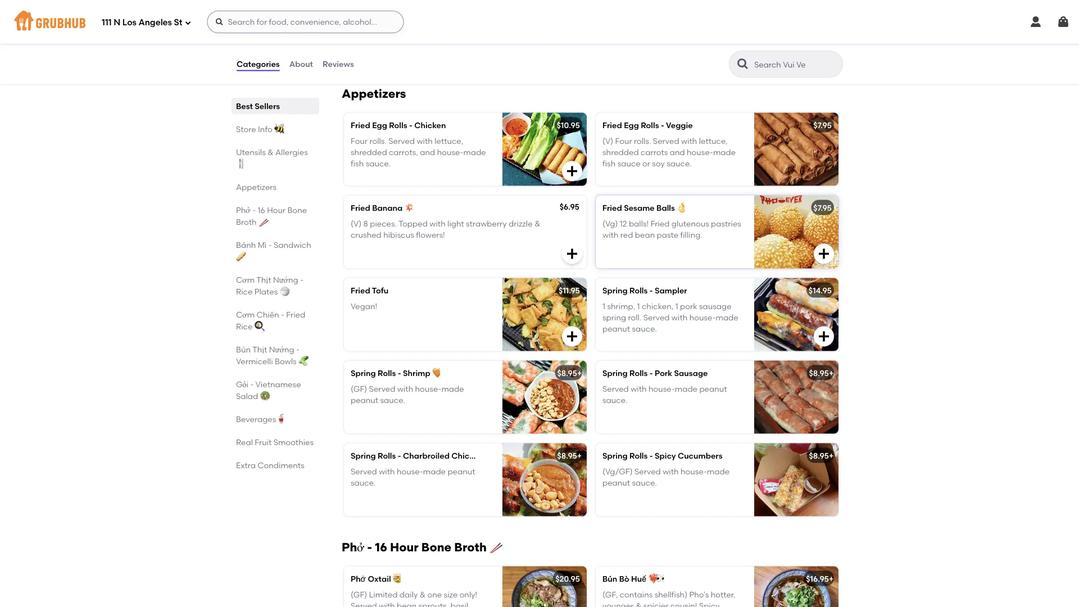 Task type: describe. For each thing, give the bounding box(es) containing it.
limited
[[369, 590, 398, 600]]

spring for spring rolls - charbroiled chicken
[[351, 451, 376, 461]]

(gf,
[[603, 590, 618, 600]]

1 horizontal spatial phở - 16 hour bone broth 🥢
[[342, 540, 502, 555]]

1 vertical spatial svg image
[[566, 330, 579, 343]]

fried banana 💥
[[351, 203, 413, 213]]

with inside (gf) limited daily & one size only! served with bean sprouts, basil
[[379, 602, 395, 607]]

fruit
[[255, 438, 272, 447]]

cơm thịt nướng - rice plates 🍚 tab
[[236, 274, 315, 298]]

carrots
[[641, 148, 668, 157]]

(gf) for (gf) limited daily & one size only! served with bean sprouts, basil
[[351, 590, 367, 600]]

roll.
[[629, 313, 642, 323]]

or
[[643, 159, 651, 169]]

broth inside phở - 16 hour bone broth 🥢
[[236, 217, 257, 227]]

- left the charbroiled
[[398, 451, 401, 461]]

1 vertical spatial 16
[[375, 540, 387, 555]]

- inside bánh mì - sandwich 🥖
[[269, 240, 272, 250]]

cơm for cơm chiên - fried rice 🍳
[[236, 310, 255, 319]]

3 1 from the left
[[676, 302, 679, 311]]

topped
[[399, 219, 428, 228]]

- inside cơm chiên - fried rice 🍳
[[281, 310, 285, 319]]

- inside gỏi - vietnamese salad 🥗
[[251, 380, 254, 389]]

fried for fried banana 💥
[[351, 203, 371, 213]]

🥒
[[299, 357, 307, 366]]

sauce. inside (gf) served with house-made peanut sauce.
[[381, 396, 406, 405]]

rolls for spring rolls - pork sausage
[[630, 368, 648, 378]]

shrimp
[[403, 368, 431, 378]]

bánh
[[236, 240, 256, 250]]

glutenous
[[672, 219, 710, 228]]

strawberry
[[466, 219, 507, 228]]

+ for sausage
[[830, 368, 834, 378]]

🤯
[[393, 574, 401, 584]]

spring rolls - sampler image
[[755, 278, 839, 351]]

$8.95 + for 🧡
[[558, 368, 582, 378]]

spring rolls - spicy cucumbers image
[[755, 443, 839, 517]]

vermicelli
[[236, 357, 273, 366]]

spring for spring rolls - shrimp 🧡
[[351, 368, 376, 378]]

four rolls. served with lettuce, shredded carrots, and house-made fish sauce.
[[351, 136, 486, 169]]

(vg) 12 balls! fried glutenous pastries with red bean paste filling.
[[603, 219, 742, 240]]

charbroiled
[[403, 451, 450, 461]]

(vg/gf)
[[603, 467, 633, 477]]

spring for spring rolls - sampler
[[603, 286, 628, 295]]

appetizers tab
[[236, 181, 315, 193]]

info
[[258, 124, 273, 134]]

sauce. inside (v) four rolls. served with lettuce, shredded carrots and house-made fish sauce or soy sauce.
[[667, 159, 692, 169]]

1 horizontal spatial 🥢
[[490, 540, 502, 555]]

pork
[[681, 302, 698, 311]]

smoothies
[[274, 438, 314, 447]]

store info 🐝 tab
[[236, 123, 315, 135]]

🐝
[[274, 124, 282, 134]]

spicy
[[655, 451, 676, 461]]

real fruit smoothies
[[236, 438, 314, 447]]

bún for bún bò huế ❤️‍🔥👀
[[603, 574, 618, 584]]

(gf) for (gf) served with house-made peanut sauce.
[[351, 384, 367, 394]]

extra condiments tab
[[236, 460, 315, 471]]

st
[[174, 18, 183, 28]]

2 1 from the left
[[638, 302, 640, 311]]

$8.95 for spring rolls - charbroiled chicken
[[558, 451, 578, 461]]

utensils
[[236, 147, 266, 157]]

and inside (v) four rolls. served with lettuce, shredded carrots and house-made fish sauce or soy sauce.
[[670, 148, 686, 157]]

- left pork
[[650, 368, 653, 378]]

drizzle
[[509, 219, 533, 228]]

with inside four rolls. served with lettuce, shredded carrots, and house-made fish sauce.
[[417, 136, 433, 146]]

peanut down sausage
[[700, 384, 728, 394]]

(v) for (v) 8 pieces. topped with light strawberry drizzle & crushed hibiscus flowers!
[[351, 219, 362, 228]]

hour inside phở - 16 hour bone broth 🥢
[[267, 205, 286, 215]]

sausage
[[700, 302, 732, 311]]

gỏi - vietnamese salad 🥗
[[236, 380, 301, 401]]

fish inside four rolls. served with lettuce, shredded carrots, and house-made fish sauce.
[[351, 159, 364, 169]]

gỏi
[[236, 380, 249, 389]]

1 horizontal spatial bone
[[422, 540, 452, 555]]

chicken for peanut
[[452, 451, 484, 461]]

paste
[[657, 230, 679, 240]]

with down spring rolls - pork sausage
[[631, 384, 647, 394]]

fish inside (v) four rolls. served with lettuce, shredded carrots and house-made fish sauce or soy sauce.
[[603, 159, 616, 169]]

banana
[[372, 203, 403, 213]]

spring rolls - charbroiled chicken image
[[503, 443, 587, 517]]

🧡
[[433, 368, 440, 378]]

- inside phở - 16 hour bone broth 🥢
[[253, 205, 256, 215]]

utensils & allergies 🍴 tab
[[236, 146, 315, 170]]

fried egg rolls - chicken image
[[503, 113, 587, 186]]

with inside (v) 8 pieces. topped with light strawberry drizzle & crushed hibiscus flowers!
[[430, 219, 446, 228]]

beverages🥤
[[236, 415, 284, 424]]

peanut down the charbroiled
[[448, 467, 476, 477]]

🍴
[[236, 159, 244, 169]]

Search for food, convenience, alcohol... search field
[[207, 11, 404, 33]]

🐚❌
[[433, 20, 449, 30]]

about
[[289, 59, 313, 69]]

pastries
[[712, 219, 742, 228]]

fried sesame balls 👌 image
[[755, 195, 839, 268]]

bowls
[[275, 357, 297, 366]]

111
[[102, 18, 112, 28]]

with down spring rolls - charbroiled chicken
[[379, 467, 395, 477]]

$6.95
[[560, 202, 580, 211]]

served down spring rolls - pork sausage
[[603, 384, 629, 394]]

fried egg rolls - veggie
[[603, 120, 693, 130]]

egg for four
[[624, 120, 639, 130]]

& inside (gf) limited daily & one size only! served with bean sprouts, basil
[[420, 590, 426, 600]]

oxtail
[[368, 574, 391, 584]]

- inside cơm thịt nướng - rice plates 🍚
[[300, 275, 304, 285]]

house- down spring rolls - charbroiled chicken
[[397, 467, 423, 477]]

soy
[[653, 159, 665, 169]]

(vg/gf) served with house-made peanut sauce.
[[603, 467, 730, 488]]

angeles
[[139, 18, 172, 28]]

- up phở oxtail 🤯
[[367, 540, 372, 555]]

bún thịt nướng - vermicelli bowls 🥒
[[236, 345, 307, 366]]

svg image inside main navigation navigation
[[185, 19, 192, 26]]

daily
[[400, 590, 418, 600]]

filling.
[[681, 230, 703, 240]]

bánh mì - sandwich 🥖
[[236, 240, 311, 262]]

1 horizontal spatial hour
[[390, 540, 419, 555]]

- up chicken, in the right of the page
[[650, 286, 653, 295]]

$8.95 for spring rolls - spicy cucumbers
[[810, 451, 830, 461]]

tofu
[[372, 286, 389, 295]]

categories
[[237, 59, 280, 69]]

+ for cucumbers
[[830, 451, 834, 461]]

main navigation navigation
[[0, 0, 1080, 44]]

(vg)
[[603, 219, 618, 228]]

sauce. inside four rolls. served with lettuce, shredded carrots, and house-made fish sauce.
[[366, 159, 391, 169]]

🥖
[[236, 252, 244, 262]]

💥
[[405, 203, 413, 213]]

gỏi - vietnamese salad 🥗 tab
[[236, 379, 315, 402]]

vietnamese
[[256, 380, 301, 389]]

1 vertical spatial phở
[[342, 540, 365, 555]]

$20.95
[[556, 574, 580, 584]]

huế
[[632, 574, 647, 584]]

peanut inside (vg/gf) served with house-made peanut sauce.
[[603, 478, 631, 488]]

1 shrimp, 1 chicken, 1 pork sausage spring roll. served with house-made peanut sauce.
[[603, 302, 739, 334]]

house- inside 1 shrimp, 1 chicken, 1 pork sausage spring roll. served with house-made peanut sauce.
[[690, 313, 716, 323]]

phở oxtail 🤯 image
[[503, 567, 587, 607]]

spring rolls - shrimp 🧡
[[351, 368, 440, 378]]

extra condiments
[[236, 461, 305, 470]]

bún bò huế ❤️‍🔥👀 image
[[755, 567, 839, 607]]

shredded inside (v) four rolls. served with lettuce, shredded carrots and house-made fish sauce or soy sauce.
[[603, 148, 639, 157]]

only!
[[460, 590, 478, 600]]

allergies
[[276, 147, 308, 157]]

shellfish allergy 🐚❌
[[351, 20, 449, 30]]

bean inside (gf) limited daily & one size only! served with bean sprouts, basil
[[397, 602, 417, 607]]

spicier
[[644, 602, 669, 607]]

fried sesame balls 👌
[[603, 203, 685, 213]]

extra
[[236, 461, 256, 470]]

2 vertical spatial phở
[[351, 574, 366, 584]]

sauce. inside 1 shrimp, 1 chicken, 1 pork sausage spring roll. served with house-made peanut sauce.
[[633, 324, 658, 334]]

pho's
[[690, 590, 709, 600]]

shellfish
[[351, 20, 393, 30]]

thịt for bún
[[253, 345, 267, 354]]

house- inside four rolls. served with lettuce, shredded carrots, and house-made fish sauce.
[[437, 148, 464, 157]]

rolls for spring rolls - spicy cucumbers
[[630, 451, 648, 461]]

served inside (gf) served with house-made peanut sauce.
[[369, 384, 396, 394]]

fried egg rolls - chicken
[[351, 120, 446, 130]]



Task type: locate. For each thing, give the bounding box(es) containing it.
+ for 🧡
[[578, 368, 582, 378]]

bánh mì - sandwich 🥖 tab
[[236, 239, 315, 263]]

with inside 1 shrimp, 1 chicken, 1 pork sausage spring roll. served with house-made peanut sauce.
[[672, 313, 688, 323]]

phở inside phở - 16 hour bone broth 🥢
[[236, 205, 251, 215]]

thịt inside bún thịt nướng - vermicelli bowls 🥒
[[253, 345, 267, 354]]

(gf) down "spring rolls - shrimp 🧡"
[[351, 384, 367, 394]]

vegan!
[[351, 302, 378, 311]]

bone up one
[[422, 540, 452, 555]]

cơm down 🥖
[[236, 275, 255, 285]]

1 left the pork
[[676, 302, 679, 311]]

- down sandwich
[[300, 275, 304, 285]]

1 vertical spatial rice
[[236, 322, 253, 331]]

0 vertical spatial svg image
[[185, 19, 192, 26]]

0 vertical spatial phở
[[236, 205, 251, 215]]

search icon image
[[737, 57, 750, 71]]

1 vertical spatial cơm
[[236, 310, 255, 319]]

shredded left carrots,
[[351, 148, 387, 157]]

served down chicken, in the right of the page
[[644, 313, 670, 323]]

❤️‍🔥👀
[[649, 574, 665, 584]]

bone inside phở - 16 hour bone broth 🥢
[[288, 205, 307, 215]]

& inside utensils & allergies 🍴
[[268, 147, 274, 157]]

bún up vermicelli
[[236, 345, 251, 354]]

fried tofu image
[[503, 278, 587, 351]]

1 rice from the top
[[236, 287, 253, 296]]

1 vertical spatial $7.95
[[814, 203, 832, 213]]

sauce
[[618, 159, 641, 169]]

16 inside phở - 16 hour bone broth 🥢
[[258, 205, 265, 215]]

2 four from the left
[[616, 136, 633, 146]]

0 vertical spatial nướng
[[273, 275, 299, 285]]

hibiscus
[[384, 230, 414, 240]]

spring rolls - pork sausage
[[603, 368, 708, 378]]

2 (gf) from the top
[[351, 590, 367, 600]]

🥗
[[260, 391, 268, 401]]

- up 🥒
[[296, 345, 300, 354]]

thịt for cơm
[[257, 275, 271, 285]]

rolls for spring rolls - shrimp 🧡
[[378, 368, 396, 378]]

nướng for bowls
[[269, 345, 295, 354]]

svg image down $11.95
[[566, 330, 579, 343]]

chicken up four rolls. served with lettuce, shredded carrots, and house-made fish sauce.
[[415, 120, 446, 130]]

rolls up the (vg/gf)
[[630, 451, 648, 461]]

(v) down 'fried egg rolls - veggie'
[[603, 136, 614, 146]]

1 vertical spatial hour
[[390, 540, 419, 555]]

- left spicy
[[650, 451, 653, 461]]

& right drizzle
[[535, 219, 541, 228]]

balls
[[657, 203, 675, 213]]

- inside bún thịt nướng - vermicelli bowls 🥒
[[296, 345, 300, 354]]

1 vertical spatial (v)
[[351, 219, 362, 228]]

bún thịt nướng - vermicelli bowls 🥒 tab
[[236, 344, 315, 367]]

- left shrimp
[[398, 368, 401, 378]]

-
[[409, 120, 413, 130], [661, 120, 665, 130], [253, 205, 256, 215], [269, 240, 272, 250], [300, 275, 304, 285], [650, 286, 653, 295], [281, 310, 285, 319], [296, 345, 300, 354], [398, 368, 401, 378], [650, 368, 653, 378], [251, 380, 254, 389], [398, 451, 401, 461], [650, 451, 653, 461], [367, 540, 372, 555]]

phở left "oxtail"
[[351, 574, 366, 584]]

(v) inside (v) 8 pieces. topped with light strawberry drizzle & crushed hibiscus flowers!
[[351, 219, 362, 228]]

0 horizontal spatial broth
[[236, 217, 257, 227]]

spring for spring rolls - spicy cucumbers
[[603, 451, 628, 461]]

1 vertical spatial 🥢
[[490, 540, 502, 555]]

1 $7.95 from the top
[[814, 120, 832, 130]]

1 four from the left
[[351, 136, 368, 146]]

fried inside cơm chiên - fried rice 🍳
[[287, 310, 306, 319]]

cơm inside cơm thịt nướng - rice plates 🍚
[[236, 275, 255, 285]]

🥢 inside phở - 16 hour bone broth 🥢
[[259, 217, 267, 227]]

0 vertical spatial broth
[[236, 217, 257, 227]]

served inside (gf) limited daily & one size only! served with bean sprouts, basil
[[351, 602, 377, 607]]

1 vertical spatial bún
[[603, 574, 618, 584]]

appetizers inside tab
[[236, 182, 277, 192]]

0 horizontal spatial bone
[[288, 205, 307, 215]]

fried inside the '(vg) 12 balls! fried glutenous pastries with red bean paste filling.'
[[651, 219, 670, 228]]

0 vertical spatial thịt
[[257, 275, 271, 285]]

$14.95
[[809, 286, 832, 295]]

- down appetizers tab
[[253, 205, 256, 215]]

$8.95 + for sausage
[[810, 368, 834, 378]]

appetizers down 🍴
[[236, 182, 277, 192]]

1 horizontal spatial broth
[[455, 540, 487, 555]]

four down fried egg rolls - chicken
[[351, 136, 368, 146]]

svg image right st
[[185, 19, 192, 26]]

2 $7.95 from the top
[[814, 203, 832, 213]]

2 egg from the left
[[624, 120, 639, 130]]

$8.95 for spring rolls - pork sausage
[[810, 368, 830, 378]]

chicken right the charbroiled
[[452, 451, 484, 461]]

1 and from the left
[[420, 148, 436, 157]]

chicken for lettuce,
[[415, 120, 446, 130]]

nướng inside cơm thịt nướng - rice plates 🍚
[[273, 275, 299, 285]]

bone down appetizers tab
[[288, 205, 307, 215]]

bún for bún thịt nướng - vermicelli bowls 🥒
[[236, 345, 251, 354]]

peanut inside 1 shrimp, 1 chicken, 1 pork sausage spring roll. served with house-made peanut sauce.
[[603, 324, 631, 334]]

2 rolls. from the left
[[634, 136, 652, 146]]

phở - 16 hour bone broth 🥢 inside tab
[[236, 205, 307, 227]]

spring rolls - pork sausage image
[[755, 361, 839, 434]]

fried for fried egg rolls - veggie
[[603, 120, 623, 130]]

shredded up sauce
[[603, 148, 639, 157]]

2 horizontal spatial 1
[[676, 302, 679, 311]]

- right chiên at the left bottom of page
[[281, 310, 285, 319]]

beverages🥤 tab
[[236, 413, 315, 425]]

thịt up the plates
[[257, 275, 271, 285]]

cơm up "🍳"
[[236, 310, 255, 319]]

made inside (gf) served with house-made peanut sauce.
[[442, 384, 464, 394]]

fish
[[351, 159, 364, 169], [603, 159, 616, 169]]

egg up sauce
[[624, 120, 639, 130]]

rolls
[[389, 120, 408, 130], [641, 120, 660, 130], [630, 286, 648, 295], [378, 368, 396, 378], [630, 368, 648, 378], [378, 451, 396, 461], [630, 451, 648, 461]]

$8.95 + for chicken
[[558, 451, 582, 461]]

$7.95 for (vg) 12 balls! fried glutenous pastries with red bean paste filling.
[[814, 203, 832, 213]]

phở up bánh
[[236, 205, 251, 215]]

pieces.
[[370, 219, 397, 228]]

1 horizontal spatial shredded
[[603, 148, 639, 157]]

0 horizontal spatial rolls.
[[370, 136, 387, 146]]

1 vertical spatial bone
[[422, 540, 452, 555]]

👌
[[677, 203, 685, 213]]

1 rolls. from the left
[[370, 136, 387, 146]]

2 cơm from the top
[[236, 310, 255, 319]]

rolls up shrimp,
[[630, 286, 648, 295]]

peanut
[[603, 324, 631, 334], [700, 384, 728, 394], [351, 396, 379, 405], [448, 467, 476, 477], [603, 478, 631, 488]]

rice inside cơm chiên - fried rice 🍳
[[236, 322, 253, 331]]

rice left "🍳"
[[236, 322, 253, 331]]

0 vertical spatial served with house-made peanut sauce.
[[603, 384, 728, 405]]

(v) inside (v) four rolls. served with lettuce, shredded carrots and house-made fish sauce or soy sauce.
[[603, 136, 614, 146]]

served inside (vg/gf) served with house-made peanut sauce.
[[635, 467, 661, 477]]

0 horizontal spatial 16
[[258, 205, 265, 215]]

and inside four rolls. served with lettuce, shredded carrots, and house-made fish sauce.
[[420, 148, 436, 157]]

(gf) inside (gf) limited daily & one size only! served with bean sprouts, basil
[[351, 590, 367, 600]]

hour up 🤯 at the left of the page
[[390, 540, 419, 555]]

rice inside cơm thịt nướng - rice plates 🍚
[[236, 287, 253, 296]]

younger
[[603, 602, 634, 607]]

house- down cucumbers
[[681, 467, 708, 477]]

1 vertical spatial thịt
[[253, 345, 267, 354]]

0 horizontal spatial four
[[351, 136, 368, 146]]

made inside 1 shrimp, 1 chicken, 1 pork sausage spring roll. served with house-made peanut sauce.
[[716, 313, 739, 323]]

served with house-made peanut sauce. for pork
[[603, 384, 728, 405]]

cơm thịt nướng - rice plates 🍚
[[236, 275, 304, 296]]

& down contains
[[636, 602, 642, 607]]

0 vertical spatial 🥢
[[259, 217, 267, 227]]

$16.95 +
[[807, 574, 834, 584]]

veggie
[[667, 120, 693, 130]]

nướng up 🍚
[[273, 275, 299, 285]]

1 fish from the left
[[351, 159, 364, 169]]

utensils & allergies 🍴
[[236, 147, 308, 169]]

phở - 16 hour bone broth 🥢 down appetizers tab
[[236, 205, 307, 227]]

1 horizontal spatial 16
[[375, 540, 387, 555]]

shellfish allergy 🐚❌ button
[[344, 13, 587, 63]]

with inside the '(vg) 12 balls! fried glutenous pastries with red bean paste filling.'
[[603, 230, 619, 240]]

1 horizontal spatial bún
[[603, 574, 618, 584]]

1 shredded from the left
[[351, 148, 387, 157]]

1 horizontal spatial served with house-made peanut sauce.
[[603, 384, 728, 405]]

served down limited
[[351, 602, 377, 607]]

bún left bò
[[603, 574, 618, 584]]

served with house-made peanut sauce. for charbroiled
[[351, 467, 476, 488]]

(v)
[[603, 136, 614, 146], [351, 219, 362, 228]]

1 vertical spatial phở - 16 hour bone broth 🥢
[[342, 540, 502, 555]]

hotter,
[[711, 590, 736, 600]]

sauce.
[[366, 159, 391, 169], [667, 159, 692, 169], [633, 324, 658, 334], [381, 396, 406, 405], [603, 396, 628, 405], [351, 478, 376, 488], [633, 478, 658, 488]]

1 up roll.
[[638, 302, 640, 311]]

chicken
[[415, 120, 446, 130], [452, 451, 484, 461]]

bean down balls!
[[636, 230, 655, 240]]

rolls. up carrots
[[634, 136, 652, 146]]

🍳
[[255, 322, 263, 331]]

(gf, contains shellfish) pho's hotter, younger & spicier cousin! spic
[[603, 590, 736, 607]]

house- right carrots,
[[437, 148, 464, 157]]

0 horizontal spatial 1
[[603, 302, 606, 311]]

house- down sausage
[[690, 313, 716, 323]]

with up flowers!
[[430, 219, 446, 228]]

0 horizontal spatial chicken
[[415, 120, 446, 130]]

- right gỏi
[[251, 380, 254, 389]]

lettuce,
[[435, 136, 464, 146], [700, 136, 728, 146]]

made inside (v) four rolls. served with lettuce, shredded carrots and house-made fish sauce or soy sauce.
[[714, 148, 736, 157]]

peanut down spring
[[603, 324, 631, 334]]

four inside four rolls. served with lettuce, shredded carrots, and house-made fish sauce.
[[351, 136, 368, 146]]

house- down 🧡 on the bottom left of the page
[[415, 384, 442, 394]]

phở - 16 hour bone broth 🥢 up 🤯 at the left of the page
[[342, 540, 502, 555]]

0 vertical spatial $7.95
[[814, 120, 832, 130]]

1 cơm from the top
[[236, 275, 255, 285]]

1 horizontal spatial and
[[670, 148, 686, 157]]

fried for fried tofu
[[351, 286, 371, 295]]

1 vertical spatial served with house-made peanut sauce.
[[351, 467, 476, 488]]

0 vertical spatial (v)
[[603, 136, 614, 146]]

0 vertical spatial bún
[[236, 345, 251, 354]]

sandwich
[[274, 240, 311, 250]]

(v) 8 pieces. topped with light strawberry drizzle & crushed hibiscus flowers!
[[351, 219, 541, 240]]

with down the pork
[[672, 313, 688, 323]]

- right mì
[[269, 240, 272, 250]]

rolls up (gf) served with house-made peanut sauce.
[[378, 368, 396, 378]]

and right carrots
[[670, 148, 686, 157]]

0 vertical spatial phở - 16 hour bone broth 🥢
[[236, 205, 307, 227]]

0 horizontal spatial appetizers
[[236, 182, 277, 192]]

2 shredded from the left
[[603, 148, 639, 157]]

(gf)
[[351, 384, 367, 394], [351, 590, 367, 600]]

1 1 from the left
[[603, 302, 606, 311]]

broth up bánh
[[236, 217, 257, 227]]

1 vertical spatial appetizers
[[236, 182, 277, 192]]

egg up four rolls. served with lettuce, shredded carrots, and house-made fish sauce.
[[372, 120, 387, 130]]

2 and from the left
[[670, 148, 686, 157]]

nướng inside bún thịt nướng - vermicelli bowls 🥒
[[269, 345, 295, 354]]

thịt inside cơm thịt nướng - rice plates 🍚
[[257, 275, 271, 285]]

with down veggie
[[682, 136, 698, 146]]

house- down pork
[[649, 384, 675, 394]]

0 vertical spatial bone
[[288, 205, 307, 215]]

shredded
[[351, 148, 387, 157], [603, 148, 639, 157]]

0 horizontal spatial served with house-made peanut sauce.
[[351, 467, 476, 488]]

& inside (gf, contains shellfish) pho's hotter, younger & spicier cousin! spic
[[636, 602, 642, 607]]

1 horizontal spatial (v)
[[603, 136, 614, 146]]

1 horizontal spatial bean
[[636, 230, 655, 240]]

(gf) served with house-made peanut sauce.
[[351, 384, 464, 405]]

rolls for spring rolls - sampler
[[630, 286, 648, 295]]

0 horizontal spatial bún
[[236, 345, 251, 354]]

1 vertical spatial (gf)
[[351, 590, 367, 600]]

real fruit smoothies tab
[[236, 436, 315, 448]]

- left veggie
[[661, 120, 665, 130]]

categories button
[[236, 44, 280, 84]]

2 rice from the top
[[236, 322, 253, 331]]

rolls. inside (v) four rolls. served with lettuce, shredded carrots and house-made fish sauce or soy sauce.
[[634, 136, 652, 146]]

2 lettuce, from the left
[[700, 136, 728, 146]]

lettuce, inside four rolls. served with lettuce, shredded carrots, and house-made fish sauce.
[[435, 136, 464, 146]]

light
[[448, 219, 464, 228]]

rolls.
[[370, 136, 387, 146], [634, 136, 652, 146]]

nướng for plates
[[273, 275, 299, 285]]

12
[[620, 219, 627, 228]]

(v) left 8
[[351, 219, 362, 228]]

1 vertical spatial bean
[[397, 602, 417, 607]]

+ for chicken
[[578, 451, 582, 461]]

1 vertical spatial nướng
[[269, 345, 295, 354]]

0 vertical spatial rice
[[236, 287, 253, 296]]

spring rolls - spicy cucumbers
[[603, 451, 723, 461]]

store
[[236, 124, 256, 134]]

$8.95 for spring rolls - shrimp 🧡
[[558, 368, 578, 378]]

cucumbers
[[678, 451, 723, 461]]

spring rolls - charbroiled chicken
[[351, 451, 484, 461]]

1 horizontal spatial egg
[[624, 120, 639, 130]]

with inside (v) four rolls. served with lettuce, shredded carrots and house-made fish sauce or soy sauce.
[[682, 136, 698, 146]]

svg image
[[1030, 15, 1043, 29], [1057, 15, 1071, 29], [215, 17, 224, 26], [566, 42, 579, 55], [566, 164, 579, 178], [566, 247, 579, 261], [818, 247, 831, 261], [818, 330, 831, 343]]

peanut down the (vg/gf)
[[603, 478, 631, 488]]

0 vertical spatial cơm
[[236, 275, 255, 285]]

16 down appetizers tab
[[258, 205, 265, 215]]

rice left the plates
[[236, 287, 253, 296]]

rice for cơm chiên - fried rice 🍳
[[236, 322, 253, 331]]

appetizers up fried egg rolls - chicken
[[342, 86, 406, 101]]

0 horizontal spatial svg image
[[185, 19, 192, 26]]

🥢
[[259, 217, 267, 227], [490, 540, 502, 555]]

(v) for (v) four rolls. served with lettuce, shredded carrots and house-made fish sauce or soy sauce.
[[603, 136, 614, 146]]

0 vertical spatial (gf)
[[351, 384, 367, 394]]

and right carrots,
[[420, 148, 436, 157]]

spring rolls - shrimp 🧡 image
[[503, 361, 587, 434]]

1 vertical spatial chicken
[[452, 451, 484, 461]]

nướng up bowls
[[269, 345, 295, 354]]

rice for cơm thịt nướng - rice plates 🍚
[[236, 287, 253, 296]]

with down spicy
[[663, 467, 679, 477]]

cơm for cơm thịt nướng - rice plates 🍚
[[236, 275, 255, 285]]

best
[[236, 101, 253, 111]]

carrots,
[[389, 148, 418, 157]]

(gf) down phở oxtail 🤯
[[351, 590, 367, 600]]

made inside four rolls. served with lettuce, shredded carrots, and house-made fish sauce.
[[464, 148, 486, 157]]

made
[[464, 148, 486, 157], [714, 148, 736, 157], [716, 313, 739, 323], [442, 384, 464, 394], [675, 384, 698, 394], [423, 467, 446, 477], [708, 467, 730, 477]]

Search Vui Ve search field
[[754, 59, 840, 70]]

spring
[[603, 313, 627, 323]]

0 vertical spatial 16
[[258, 205, 265, 215]]

served inside (v) four rolls. served with lettuce, shredded carrots and house-made fish sauce or soy sauce.
[[654, 136, 680, 146]]

(gf) inside (gf) served with house-made peanut sauce.
[[351, 384, 367, 394]]

0 horizontal spatial shredded
[[351, 148, 387, 157]]

served up carrots
[[654, 136, 680, 146]]

peanut down "spring rolls - shrimp 🧡"
[[351, 396, 379, 405]]

red
[[621, 230, 634, 240]]

0 horizontal spatial phở - 16 hour bone broth 🥢
[[236, 205, 307, 227]]

thịt up vermicelli
[[253, 345, 267, 354]]

0 horizontal spatial lettuce,
[[435, 136, 464, 146]]

egg for rolls.
[[372, 120, 387, 130]]

sellers
[[255, 101, 280, 111]]

& right utensils
[[268, 147, 274, 157]]

fried
[[351, 120, 371, 130], [603, 120, 623, 130], [351, 203, 371, 213], [603, 203, 623, 213], [651, 219, 670, 228], [351, 286, 371, 295], [287, 310, 306, 319]]

fried for fried egg rolls - chicken
[[351, 120, 371, 130]]

reviews
[[323, 59, 354, 69]]

0 vertical spatial hour
[[267, 205, 286, 215]]

2 fish from the left
[[603, 159, 616, 169]]

0 horizontal spatial bean
[[397, 602, 417, 607]]

sauce. inside (vg/gf) served with house-made peanut sauce.
[[633, 478, 658, 488]]

real
[[236, 438, 253, 447]]

1 vertical spatial broth
[[455, 540, 487, 555]]

rolls. down fried egg rolls - chicken
[[370, 136, 387, 146]]

111 n los angeles st
[[102, 18, 183, 28]]

phở - 16 hour bone broth 🥢 tab
[[236, 204, 315, 228]]

shredded inside four rolls. served with lettuce, shredded carrots, and house-made fish sauce.
[[351, 148, 387, 157]]

pork
[[655, 368, 673, 378]]

1 horizontal spatial appetizers
[[342, 86, 406, 101]]

n
[[114, 18, 120, 28]]

nướng
[[273, 275, 299, 285], [269, 345, 295, 354]]

1 egg from the left
[[372, 120, 387, 130]]

allergy
[[395, 20, 431, 30]]

& inside (v) 8 pieces. topped with light strawberry drizzle & crushed hibiscus flowers!
[[535, 219, 541, 228]]

served inside four rolls. served with lettuce, shredded carrots, and house-made fish sauce.
[[389, 136, 415, 146]]

four
[[351, 136, 368, 146], [616, 136, 633, 146]]

16 up "oxtail"
[[375, 540, 387, 555]]

1 up spring
[[603, 302, 606, 311]]

appetizers
[[342, 86, 406, 101], [236, 182, 277, 192]]

with down "spring rolls - shrimp 🧡"
[[398, 384, 414, 394]]

peanut inside (gf) served with house-made peanut sauce.
[[351, 396, 379, 405]]

$7.95 for (v) four rolls. served with lettuce, shredded carrots and house-made fish sauce or soy sauce.
[[814, 120, 832, 130]]

crushed
[[351, 230, 382, 240]]

spring
[[603, 286, 628, 295], [351, 368, 376, 378], [603, 368, 628, 378], [351, 451, 376, 461], [603, 451, 628, 461]]

bún inside bún thịt nướng - vermicelli bowls 🥒
[[236, 345, 251, 354]]

1 horizontal spatial 1
[[638, 302, 640, 311]]

0 horizontal spatial fish
[[351, 159, 364, 169]]

0 horizontal spatial (v)
[[351, 219, 362, 228]]

1 lettuce, from the left
[[435, 136, 464, 146]]

rolls for spring rolls - charbroiled chicken
[[378, 451, 396, 461]]

- up carrots,
[[409, 120, 413, 130]]

rolls up carrots
[[641, 120, 660, 130]]

0 vertical spatial bean
[[636, 230, 655, 240]]

1 horizontal spatial lettuce,
[[700, 136, 728, 146]]

with inside (gf) served with house-made peanut sauce.
[[398, 384, 414, 394]]

fried for fried sesame balls 👌
[[603, 203, 623, 213]]

svg image
[[185, 19, 192, 26], [566, 330, 579, 343]]

four inside (v) four rolls. served with lettuce, shredded carrots and house-made fish sauce or soy sauce.
[[616, 136, 633, 146]]

bún
[[236, 345, 251, 354], [603, 574, 618, 584]]

0 vertical spatial chicken
[[415, 120, 446, 130]]

1 horizontal spatial svg image
[[566, 330, 579, 343]]

bean down daily
[[397, 602, 417, 607]]

bean inside the '(vg) 12 balls! fried glutenous pastries with red bean paste filling.'
[[636, 230, 655, 240]]

0 horizontal spatial hour
[[267, 205, 286, 215]]

served down spring rolls - charbroiled chicken
[[351, 467, 377, 477]]

phở oxtail 🤯
[[351, 574, 401, 584]]

cơm inside cơm chiên - fried rice 🍳
[[236, 310, 255, 319]]

condiments
[[258, 461, 305, 470]]

0 horizontal spatial and
[[420, 148, 436, 157]]

broth up only!
[[455, 540, 487, 555]]

& left one
[[420, 590, 426, 600]]

rolls left the charbroiled
[[378, 451, 396, 461]]

fish up fried banana 💥
[[351, 159, 364, 169]]

best sellers tab
[[236, 100, 315, 112]]

house- inside (gf) served with house-made peanut sauce.
[[415, 384, 442, 394]]

made inside (vg/gf) served with house-made peanut sauce.
[[708, 467, 730, 477]]

one
[[428, 590, 442, 600]]

served down "spring rolls - shrimp 🧡"
[[369, 384, 396, 394]]

served with house-made peanut sauce. down pork
[[603, 384, 728, 405]]

served inside 1 shrimp, 1 chicken, 1 pork sausage spring roll. served with house-made peanut sauce.
[[644, 313, 670, 323]]

lettuce, inside (v) four rolls. served with lettuce, shredded carrots and house-made fish sauce or soy sauce.
[[700, 136, 728, 146]]

spring for spring rolls - pork sausage
[[603, 368, 628, 378]]

balls!
[[629, 219, 649, 228]]

rolls left pork
[[630, 368, 648, 378]]

rolls up carrots,
[[389, 120, 408, 130]]

egg
[[372, 120, 387, 130], [624, 120, 639, 130]]

1 horizontal spatial four
[[616, 136, 633, 146]]

cơm chiên - fried rice 🍳 tab
[[236, 309, 315, 332]]

(v) four rolls. served with lettuce, shredded carrots and house-made fish sauce or soy sauce.
[[603, 136, 736, 169]]

sausage
[[675, 368, 708, 378]]

served down spring rolls - spicy cucumbers
[[635, 467, 661, 477]]

with down the (vg)
[[603, 230, 619, 240]]

served up carrots,
[[389, 136, 415, 146]]

1 (gf) from the top
[[351, 384, 367, 394]]

sesame
[[624, 203, 655, 213]]

with
[[417, 136, 433, 146], [682, 136, 698, 146], [430, 219, 446, 228], [603, 230, 619, 240], [672, 313, 688, 323], [398, 384, 414, 394], [631, 384, 647, 394], [379, 467, 395, 477], [663, 467, 679, 477], [379, 602, 395, 607]]

bò
[[620, 574, 630, 584]]

1
[[603, 302, 606, 311], [638, 302, 640, 311], [676, 302, 679, 311]]

0 horizontal spatial egg
[[372, 120, 387, 130]]

house- inside (v) four rolls. served with lettuce, shredded carrots and house-made fish sauce or soy sauce.
[[687, 148, 714, 157]]

sprouts,
[[419, 602, 449, 607]]

0 horizontal spatial 🥢
[[259, 217, 267, 227]]

chiên
[[257, 310, 279, 319]]

1 horizontal spatial rolls.
[[634, 136, 652, 146]]

16
[[258, 205, 265, 215], [375, 540, 387, 555]]

1 horizontal spatial chicken
[[452, 451, 484, 461]]

with down limited
[[379, 602, 395, 607]]

$8.95 + for cucumbers
[[810, 451, 834, 461]]

house- inside (vg/gf) served with house-made peanut sauce.
[[681, 467, 708, 477]]

rolls. inside four rolls. served with lettuce, shredded carrots, and house-made fish sauce.
[[370, 136, 387, 146]]

1 horizontal spatial fish
[[603, 159, 616, 169]]

plates
[[255, 287, 278, 296]]

0 vertical spatial appetizers
[[342, 86, 406, 101]]

cơm chiên - fried rice 🍳
[[236, 310, 306, 331]]

with inside (vg/gf) served with house-made peanut sauce.
[[663, 467, 679, 477]]

fried egg rolls - veggie image
[[755, 113, 839, 186]]

with up carrots,
[[417, 136, 433, 146]]



Task type: vqa. For each thing, say whether or not it's contained in the screenshot.
the Specialties inside DINNER ITALIAN SPECIALTIES
no



